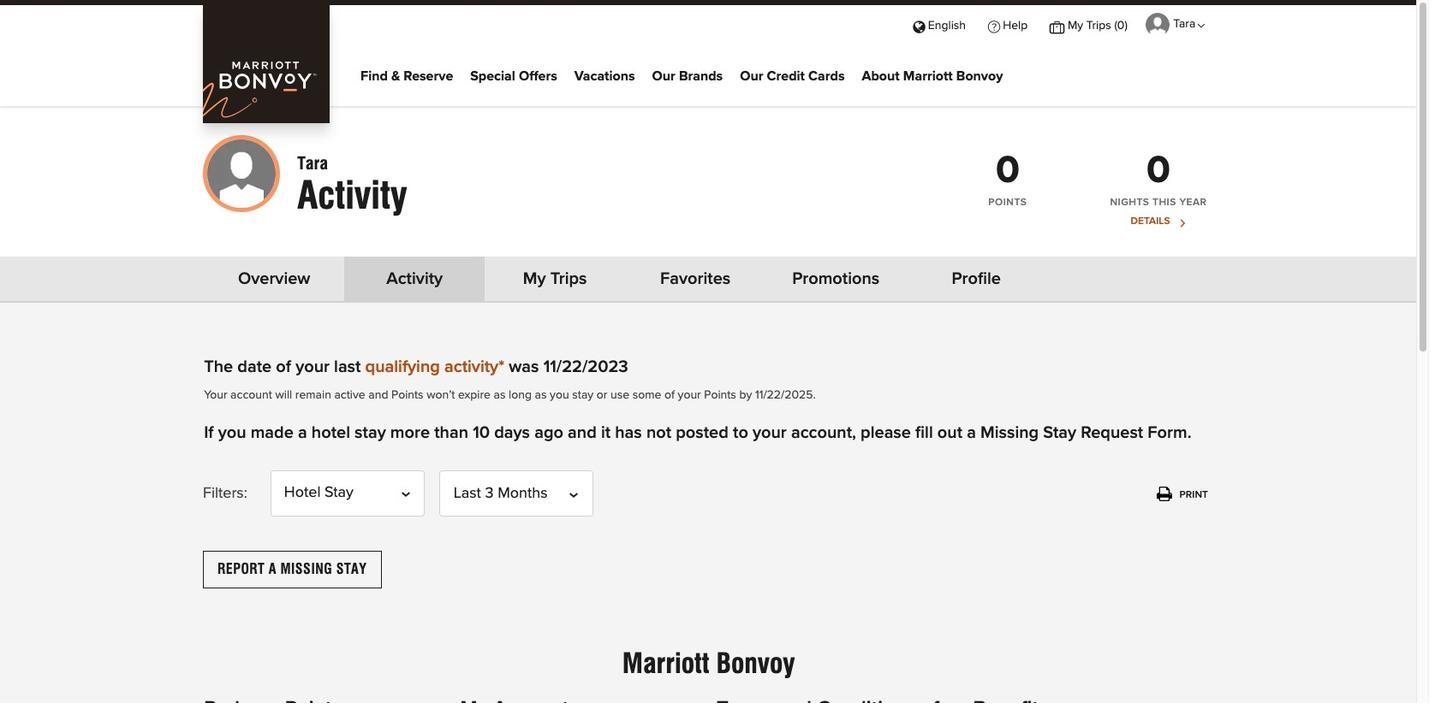 Task type: describe. For each thing, give the bounding box(es) containing it.
the
[[204, 359, 233, 376]]

a inside 'button'
[[269, 562, 277, 578]]

0 for 0 points
[[996, 152, 1020, 190]]

nights
[[1110, 198, 1150, 208]]

qualifying activity* link
[[365, 359, 504, 376]]

suitcase image
[[1050, 20, 1065, 32]]

help link
[[977, 5, 1039, 44]]

days
[[494, 425, 530, 442]]

profile
[[952, 271, 1001, 288]]

our credit cards
[[740, 69, 845, 83]]

vacations
[[574, 69, 635, 83]]

promotions
[[792, 271, 880, 288]]

vacations link
[[574, 64, 635, 90]]

your account will remain active and points won't expire as long as you stay or use some of your points by 11/22/2025.
[[204, 390, 816, 402]]

profile link
[[920, 271, 1033, 288]]

out
[[938, 425, 963, 442]]

my trips link
[[499, 271, 612, 288]]

about marriott bonvoy link
[[862, 64, 1003, 90]]

promotions link
[[779, 271, 892, 288]]

hotel stay
[[284, 486, 354, 501]]

1 horizontal spatial points
[[704, 390, 736, 402]]

more
[[390, 425, 430, 442]]

our brands
[[652, 69, 723, 83]]

last 3 months
[[454, 487, 548, 502]]

0 vertical spatial and
[[369, 390, 388, 402]]

overview
[[238, 271, 310, 288]]

favorites link
[[639, 271, 752, 288]]

fill
[[915, 425, 933, 442]]

(0)
[[1114, 20, 1128, 32]]

brands
[[679, 69, 723, 83]]

marriott bonvoy
[[622, 648, 795, 681]]

long
[[509, 390, 532, 402]]

offers
[[519, 69, 557, 83]]

trips for my trips
[[550, 271, 587, 288]]

0 horizontal spatial tara
[[297, 153, 328, 174]]

credit
[[767, 69, 805, 83]]

1 vertical spatial you
[[218, 425, 246, 442]]

0 for 0 nights this year
[[1147, 152, 1171, 190]]

hotel
[[284, 486, 321, 501]]

0 horizontal spatial points
[[391, 390, 424, 402]]

0 nights this year
[[1110, 152, 1207, 208]]

account,
[[791, 425, 856, 442]]

posted
[[676, 425, 729, 442]]

date
[[238, 359, 272, 376]]

made
[[251, 425, 294, 442]]

request
[[1081, 425, 1143, 442]]

if you made a hotel stay more than 10 days ago and it has not posted to your account, please fill out a missing stay request form.
[[204, 425, 1192, 442]]

our brands link
[[652, 64, 723, 90]]

year
[[1179, 198, 1207, 208]]

special
[[470, 69, 515, 83]]

0 link
[[1147, 152, 1171, 190]]

last
[[334, 359, 361, 376]]

details
[[1131, 216, 1170, 227]]

my for my trips (0)
[[1068, 20, 1083, 32]]

not
[[646, 425, 671, 442]]

&
[[391, 69, 400, 83]]

1 vertical spatial marriott
[[622, 648, 709, 681]]

0 vertical spatial your
[[296, 359, 330, 376]]

my for my trips
[[523, 271, 546, 288]]

details link
[[1104, 216, 1213, 228]]

report a missing stay
[[218, 562, 367, 578]]

this
[[1153, 198, 1176, 208]]

special offers
[[470, 69, 557, 83]]

my trips (0)
[[1068, 20, 1128, 32]]

bonvoy inside about marriott bonvoy link
[[956, 69, 1003, 83]]

find & reserve link
[[361, 64, 453, 90]]

will
[[275, 390, 292, 402]]

activity
[[386, 271, 443, 288]]

won't
[[427, 390, 455, 402]]

about
[[862, 69, 900, 83]]

has
[[615, 425, 642, 442]]

or
[[597, 390, 607, 402]]

to
[[733, 425, 748, 442]]

missing inside "report a missing stay" 'button'
[[280, 562, 332, 578]]

activity link
[[358, 271, 471, 288]]

my trips
[[523, 271, 587, 288]]

form.
[[1148, 425, 1192, 442]]

marriott bonvoy link
[[622, 648, 795, 681]]

months
[[498, 487, 548, 502]]

by
[[739, 390, 752, 402]]

2 as from the left
[[535, 390, 547, 402]]

0 vertical spatial stay
[[1043, 425, 1076, 442]]

globe image
[[913, 20, 925, 32]]

help image
[[988, 20, 1000, 32]]

some
[[633, 390, 661, 402]]

qualifying
[[365, 359, 440, 376]]

arrow right image
[[1172, 217, 1186, 225]]

tara inside "link"
[[1173, 18, 1196, 30]]

your
[[204, 390, 227, 402]]

the date of your last qualifying activity* was 11/22/2023
[[204, 359, 628, 376]]

about marriott bonvoy
[[862, 69, 1003, 83]]

favorites
[[660, 271, 731, 288]]

0 vertical spatial you
[[550, 390, 569, 402]]

stay inside 'button'
[[336, 562, 367, 578]]



Task type: vqa. For each thing, say whether or not it's contained in the screenshot.
thu jan 04 2024 cell
no



Task type: locate. For each thing, give the bounding box(es) containing it.
0 points
[[988, 152, 1027, 208]]

hotel
[[312, 425, 350, 442]]

0 vertical spatial of
[[276, 359, 291, 376]]

1 vertical spatial your
[[678, 390, 701, 402]]

you right if
[[218, 425, 246, 442]]

1 horizontal spatial of
[[664, 390, 675, 402]]

2 horizontal spatial your
[[753, 425, 787, 442]]

points up profile
[[988, 198, 1027, 208]]

0 horizontal spatial as
[[494, 390, 506, 402]]

your
[[296, 359, 330, 376], [678, 390, 701, 402], [753, 425, 787, 442]]

0 vertical spatial bonvoy
[[956, 69, 1003, 83]]

and
[[369, 390, 388, 402], [568, 425, 597, 442]]

stay left the or
[[572, 390, 594, 402]]

tara
[[1173, 18, 1196, 30], [297, 153, 328, 174]]

arrow down image
[[1200, 22, 1207, 30]]

as right long
[[535, 390, 547, 402]]

0 horizontal spatial 0
[[996, 152, 1020, 190]]

0 vertical spatial my
[[1068, 20, 1083, 32]]

english
[[928, 20, 966, 32]]

0 horizontal spatial a
[[269, 562, 277, 578]]

missing
[[980, 425, 1039, 442], [280, 562, 332, 578]]

find & reserve
[[361, 69, 453, 83]]

points down qualifying
[[391, 390, 424, 402]]

1 0 from the left
[[996, 152, 1020, 190]]

than
[[434, 425, 468, 442]]

our credit cards link
[[740, 64, 845, 90]]

was 11/22/2023
[[509, 359, 628, 376]]

report
[[218, 562, 265, 578]]

0 vertical spatial tara
[[1173, 18, 1196, 30]]

report a missing stay button
[[203, 552, 382, 590]]

you down was 11/22/2023
[[550, 390, 569, 402]]

remain
[[295, 390, 331, 402]]

a right 'report'
[[269, 562, 277, 578]]

tara right generic profile image
[[297, 153, 328, 174]]

1 vertical spatial trips
[[550, 271, 587, 288]]

our for our brands
[[652, 69, 675, 83]]

active
[[334, 390, 365, 402]]

1 horizontal spatial marriott
[[903, 69, 953, 83]]

of right some
[[664, 390, 675, 402]]

1 horizontal spatial trips
[[1086, 20, 1111, 32]]

global header - my account image
[[1145, 13, 1169, 37]]

english link
[[902, 5, 977, 44]]

1 horizontal spatial your
[[678, 390, 701, 402]]

bonvoy
[[956, 69, 1003, 83], [716, 648, 795, 681]]

missing right 'report'
[[280, 562, 332, 578]]

account
[[230, 390, 272, 402]]

print svg image
[[1157, 488, 1172, 504]]

1 horizontal spatial you
[[550, 390, 569, 402]]

it
[[601, 425, 611, 442]]

please
[[861, 425, 911, 442]]

a left hotel
[[298, 425, 307, 442]]

0 horizontal spatial stay
[[355, 425, 386, 442]]

if
[[204, 425, 214, 442]]

2 horizontal spatial points
[[988, 198, 1027, 208]]

0 horizontal spatial our
[[652, 69, 675, 83]]

2 horizontal spatial a
[[967, 425, 976, 442]]

stay
[[572, 390, 594, 402], [355, 425, 386, 442]]

1 horizontal spatial 0
[[1147, 152, 1171, 190]]

points
[[988, 198, 1027, 208], [391, 390, 424, 402], [704, 390, 736, 402]]

my
[[1068, 20, 1083, 32], [523, 271, 546, 288]]

3
[[485, 487, 494, 502]]

points left by
[[704, 390, 736, 402]]

tara link
[[1139, 5, 1213, 43]]

0 horizontal spatial and
[[369, 390, 388, 402]]

missing right out
[[980, 425, 1039, 442]]

special offers link
[[470, 64, 557, 90]]

a
[[298, 425, 307, 442], [967, 425, 976, 442], [269, 562, 277, 578]]

stay right hotel
[[355, 425, 386, 442]]

2 0 from the left
[[1147, 152, 1171, 190]]

marriott
[[903, 69, 953, 83], [622, 648, 709, 681]]

print button
[[1152, 478, 1213, 512]]

of up the will
[[276, 359, 291, 376]]

1 our from the left
[[652, 69, 675, 83]]

0 horizontal spatial marriott
[[622, 648, 709, 681]]

generic profile image
[[203, 135, 280, 212]]

our left brands at top
[[652, 69, 675, 83]]

1 horizontal spatial stay
[[572, 390, 594, 402]]

our left "credit"
[[740, 69, 763, 83]]

1 vertical spatial missing
[[280, 562, 332, 578]]

1 vertical spatial my
[[523, 271, 546, 288]]

our for our credit cards
[[740, 69, 763, 83]]

as left long
[[494, 390, 506, 402]]

tara left arrow down image at top right
[[1173, 18, 1196, 30]]

stay right 'hotel'
[[325, 486, 354, 501]]

a right out
[[967, 425, 976, 442]]

1 vertical spatial stay
[[355, 425, 386, 442]]

our
[[652, 69, 675, 83], [740, 69, 763, 83]]

1 vertical spatial of
[[664, 390, 675, 402]]

1 vertical spatial and
[[568, 425, 597, 442]]

0 vertical spatial trips
[[1086, 20, 1111, 32]]

and left it on the bottom left of page
[[568, 425, 597, 442]]

1 vertical spatial stay
[[325, 486, 354, 501]]

overview link
[[218, 271, 331, 288]]

1 horizontal spatial and
[[568, 425, 597, 442]]

0 vertical spatial missing
[[980, 425, 1039, 442]]

2 our from the left
[[740, 69, 763, 83]]

of
[[276, 359, 291, 376], [664, 390, 675, 402]]

trips for my trips (0)
[[1086, 20, 1111, 32]]

1 horizontal spatial my
[[1068, 20, 1083, 32]]

2 vertical spatial your
[[753, 425, 787, 442]]

ago
[[534, 425, 563, 442]]

0 horizontal spatial my
[[523, 271, 546, 288]]

activity*
[[444, 359, 504, 376]]

0 horizontal spatial bonvoy
[[716, 648, 795, 681]]

and right active
[[369, 390, 388, 402]]

expire
[[458, 390, 491, 402]]

10
[[473, 425, 490, 442]]

your right 'to'
[[753, 425, 787, 442]]

help
[[1003, 20, 1028, 32]]

0 horizontal spatial of
[[276, 359, 291, 376]]

1 horizontal spatial a
[[298, 425, 307, 442]]

0 horizontal spatial you
[[218, 425, 246, 442]]

1 vertical spatial tara
[[297, 153, 328, 174]]

reserve
[[404, 69, 453, 83]]

1 horizontal spatial our
[[740, 69, 763, 83]]

stay down hotel stay
[[336, 562, 367, 578]]

filters:
[[203, 486, 247, 502]]

your up the if you made a hotel stay more than 10 days ago and it has not posted to your account, please fill out a missing stay request form.
[[678, 390, 701, 402]]

your up remain
[[296, 359, 330, 376]]

use
[[611, 390, 629, 402]]

print
[[1180, 491, 1208, 501]]

as
[[494, 390, 506, 402], [535, 390, 547, 402]]

stay left request
[[1043, 425, 1076, 442]]

0 horizontal spatial your
[[296, 359, 330, 376]]

0 horizontal spatial trips
[[550, 271, 587, 288]]

1 vertical spatial bonvoy
[[716, 648, 795, 681]]

1 horizontal spatial missing
[[980, 425, 1039, 442]]

trips
[[1086, 20, 1111, 32], [550, 271, 587, 288]]

0 inside the 0 nights this year
[[1147, 152, 1171, 190]]

1 horizontal spatial bonvoy
[[956, 69, 1003, 83]]

cards
[[808, 69, 845, 83]]

11/22/2025.
[[755, 390, 816, 402]]

2 vertical spatial stay
[[336, 562, 367, 578]]

stay
[[1043, 425, 1076, 442], [325, 486, 354, 501], [336, 562, 367, 578]]

1 as from the left
[[494, 390, 506, 402]]

1 horizontal spatial tara
[[1173, 18, 1196, 30]]

0
[[996, 152, 1020, 190], [1147, 152, 1171, 190]]

last
[[454, 487, 481, 502]]

1 horizontal spatial as
[[535, 390, 547, 402]]

0 horizontal spatial missing
[[280, 562, 332, 578]]

0 vertical spatial stay
[[572, 390, 594, 402]]

0 inside 0 points
[[996, 152, 1020, 190]]

0 vertical spatial marriott
[[903, 69, 953, 83]]



